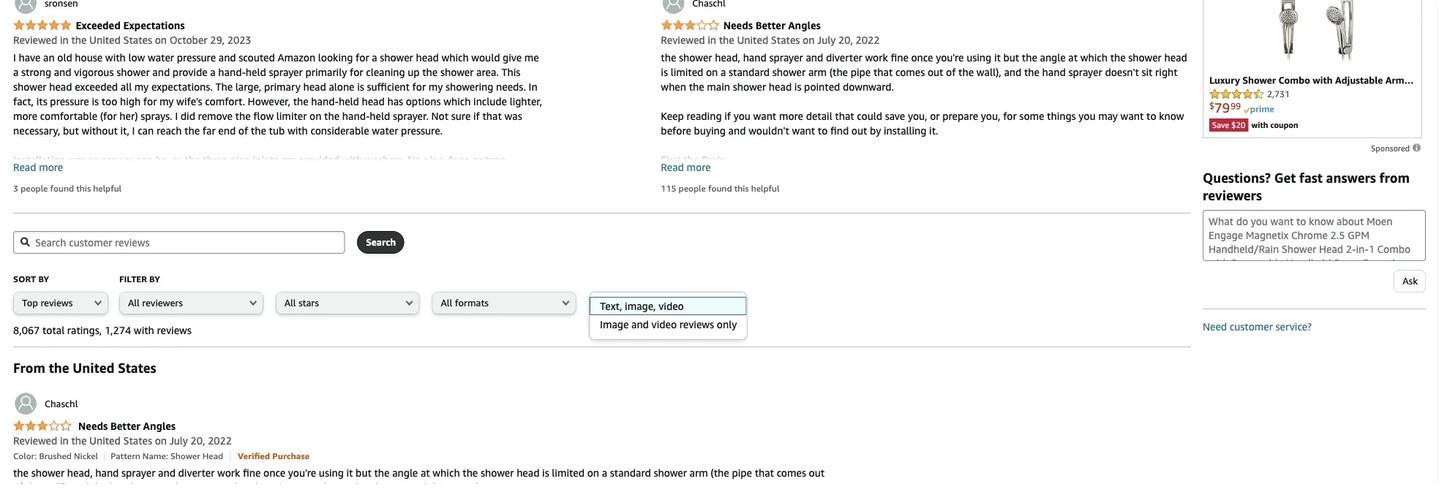 Task type: describe. For each thing, give the bounding box(es) containing it.
out inside keep reading if you want more detail that could save you, or prepare you, for some things you may want to know before buying and wouldn't want to find out by installing it.
[[852, 125, 868, 137]]

this inside the hand sprayer is nice and doesn't have that plastic, hollow feel (con's come later). it feels like quality with the right amount of weight partly because of the magnet which makes hanging and grabbing the sprayer quick and super easy.  the quick on/off thumb switch is a nice feature. it this little button has saved my wife from getting
[[947, 476, 964, 485]]

that inside keep reading if you want more detail that could save you, or prepare you, for some things you may want to know before buying and wouldn't want to find out by installing it.
[[835, 110, 855, 122]]

nut
[[832, 183, 848, 195]]

to left take
[[429, 198, 439, 210]]

reviewers inside questions? get fast answers from reviewers
[[1203, 187, 1263, 203]]

a up cleaning
[[372, 52, 377, 64]]

1 read more link from the left
[[13, 161, 63, 173]]

pressure inside the in-line, built-in diverter is simple and easy to turn and intuitive. it does have that plastic feel to it, but it is a nice feature and it's helpful. it has three settings: head only, sprayer only, and head/sprayer combo. it may also turn completely off, but most manufacturers allow some water to flow past the valve to remind the user they are on a temporary water hold setting in the diverter or hand sprayer and it prevents all water pressure stoppage at a lower quality valve than the ones in your plumbing system. so, just turn the water off when you don't need it.
[[1083, 330, 1122, 342]]

0 horizontal spatial limited
[[552, 467, 585, 479]]

scratching
[[738, 183, 786, 195]]

0 vertical spatial hand-
[[218, 66, 246, 78]]

found for 115
[[709, 183, 732, 194]]

0 horizontal spatial fine
[[243, 467, 261, 479]]

a left the half
[[956, 213, 962, 225]]

0 vertical spatial (the
[[830, 66, 848, 78]]

capable
[[85, 227, 121, 239]]

of up prepare
[[946, 66, 956, 78]]

of down simultaneously
[[124, 227, 133, 239]]

1 vertical spatial the shower head, hand sprayer and diverter work fine once you're using it but the angle at which the shower head is limited on a standard shower arm (the pipe that comes out of the wall), and the hand sprayer doesn't sit right when the main shower head is pointed downward.
[[13, 467, 825, 485]]

flow inside 'i have an old house with low water pressure and scouted amazon looking for a shower head which would give me a strong and vigorous shower and provide a hand-held sprayer primarily for cleaning up the shower area.  this shower head exceeded all my expectations.  the large, primary head alone is sufficient for my showering needs.  in fact, its pressure is too high for my wife's comfort.  however, the hand-held head has options which include lighter, more comfortable (for her) sprays.  i did remove the flow limiter on the hand-held sprayer.  not sure if that was necessary, but without it, i can reach the far end of the tub with considerable water pressure.'
[[253, 110, 274, 122]]

read more for 1st read more 'link' from left
[[13, 161, 63, 173]]

1 horizontal spatial body
[[423, 242, 446, 254]]

was inside 'i have an old house with low water pressure and scouted amazon looking for a shower head which would give me a strong and vigorous shower and provide a hand-held sprayer primarily for cleaning up the shower area.  this shower head exceeded all my expectations.  the large, primary head alone is sufficient for my showering needs.  in fact, its pressure is too high for my wife's comfort.  however, the hand-held head has options which include lighter, more comfortable (for her) sprays.  i did remove the flow limiter on the hand-held sprayer.  not sure if that was necessary, but without it, i can reach the far end of the tub with considerable water pressure.'
[[505, 110, 522, 122]]

i up 'fact,'
[[13, 52, 16, 64]]

it up grabbing
[[1054, 447, 1061, 459]]

need
[[1203, 321, 1228, 333]]

high
[[120, 96, 141, 108]]

all for all formats
[[441, 298, 453, 309]]

to down sprayer
[[955, 315, 965, 327]]

i left did
[[175, 110, 178, 122]]

answers
[[1327, 170, 1377, 186]]

when up the keep
[[661, 81, 687, 93]]

may inside keep reading if you want more detail that could save you, or prepare you, for some things you may want to know before buying and wouldn't want to find out by installing it.
[[1099, 110, 1118, 122]]

are left white
[[704, 213, 719, 225]]

completely inside first the pro's: this shower head kit is pretty fast to install. the only tools i recommend are a channel lock wrench and a terry cloth to prevent scratching the head nut when tightening. otherwise, the kit comes with everything you need to do it, which is basically some teflon tape and rubber washers. remember, with water, we don't tighten until our knuckles are white and our face is red. tighten finger tight plus a half turn, completely install, turn on the water and look at joints, attachments and transitions where water should not escaping. turn to the right (tighten) only until water leaks stop. the exception is in joints you can't see (sorry. just remember, water leaks are bad, especially when the water doesn't go down a drain)
[[1010, 213, 1062, 225]]

when down verified
[[248, 482, 273, 485]]

past
[[991, 315, 1011, 327]]

0 horizontal spatial head,
[[67, 467, 93, 479]]

0 horizontal spatial 2022
[[208, 435, 232, 447]]

2 case, from the left
[[514, 213, 536, 225]]

0 vertical spatial our
[[1162, 198, 1178, 210]]

when up in-
[[661, 257, 687, 269]]

color:
[[13, 451, 37, 461]]

are inside the in-line, built-in diverter is simple and easy to turn and intuitive. it does have that plastic feel to it, but it is a nice feature and it's helpful. it has three settings: head only, sprayer only, and head/sprayer combo. it may also turn completely off, but most manufacturers allow some water to flow past the valve to remind the user they are on a temporary water hold setting in the diverter or hand sprayer and it prevents all water pressure stoppage at a lower quality valve than the ones in your plumbing system. so, just turn the water off when you don't need it.
[[1170, 315, 1184, 327]]

0 vertical spatial until
[[1138, 198, 1160, 210]]

a left strong
[[13, 66, 19, 78]]

its
[[36, 96, 47, 108]]

that inside the in-line, built-in diverter is simple and easy to turn and intuitive. it does have that plastic feel to it, but it is a nice feature and it's helpful. it has three settings: head only, sprayer only, and head/sprayer combo. it may also turn completely off, but most manufacturers allow some water to flow past the valve to remind the user they are on a temporary water hold setting in the diverter or hand sprayer and it prevents all water pressure stoppage at a lower quality valve than the ones in your plumbing system. so, just turn the water off when you don't need it.
[[1035, 286, 1054, 298]]

i have an old house with low water pressure and scouted amazon looking for a shower head which would give me a strong and vigorous shower and provide a hand-held sprayer primarily for cleaning up the shower area.  this shower head exceeded all my expectations.  the large, primary head alone is sufficient for my showering needs.  in fact, its pressure is too high for my wife's comfort.  however, the hand-held head has options which include lighter, more comfortable (for her) sprays.  i did remove the flow limiter on the hand-held sprayer.  not sure if that was necessary, but without it, i can reach the far end of the tub with considerable water pressure.
[[13, 52, 543, 137]]

of right one
[[240, 242, 250, 254]]

search image
[[20, 238, 30, 247]]

may left be
[[289, 198, 309, 210]]

1 vertical spatial no
[[57, 169, 71, 181]]

without
[[82, 125, 118, 137]]

1 vertical spatial full
[[196, 227, 212, 239]]

if inside keep reading if you want more detail that could save you, or prepare you, for some things you may want to know before buying and wouldn't want to find out by installing it.
[[725, 110, 731, 122]]

heads down so
[[270, 242, 298, 254]]

0 horizontal spatial valve
[[725, 344, 749, 356]]

october
[[170, 34, 208, 46]]

in
[[529, 81, 538, 93]]

you up wouldn't
[[734, 110, 751, 122]]

1 horizontal spatial valve
[[1031, 315, 1055, 327]]

face
[[788, 213, 808, 225]]

reviews inside text, image, video image and video reviews only
[[680, 319, 714, 331]]

install.
[[833, 169, 864, 181]]

manufacturers
[[800, 315, 868, 327]]

caveat,
[[35, 198, 68, 210]]

doesn't inside first the pro's: this shower head kit is pretty fast to install. the only tools i recommend are a channel lock wrench and a terry cloth to prevent scratching the head nut when tightening. otherwise, the kit comes with everything you need to do it, which is basically some teflon tape and rubber washers. remember, with water, we don't tighten until our knuckles are white and our face is red. tighten finger tight plus a half turn, completely install, turn on the water and look at joints, attachments and transitions where water should not escaping. turn to the right (tighten) only until water leaks stop. the exception is in joints you can't see (sorry. just remember, water leaks are bad, especially when the water doesn't go down a drain)
[[736, 257, 770, 269]]

of down the color:
[[13, 482, 23, 485]]

to up combo.
[[1110, 286, 1120, 298]]

water down off, on the bottom right of page
[[736, 330, 762, 342]]

but inside 'i have an old house with low water pressure and scouted amazon looking for a shower head which would give me a strong and vigorous shower and provide a hand-held sprayer primarily for cleaning up the shower area.  this shower head exceeded all my expectations.  the large, primary head alone is sufficient for my showering needs.  in fact, its pressure is too high for my wife's comfort.  however, the hand-held head has options which include lighter, more comfortable (for her) sprays.  i did remove the flow limiter on the hand-held sprayer.  not sure if that was necessary, but without it, i can reach the far end of the tub with considerable water pressure.'
[[63, 125, 79, 137]]

to up the settings:
[[878, 286, 888, 298]]

dope
[[447, 154, 470, 166]]

0 vertical spatial head,
[[715, 52, 741, 64]]

tightening.
[[879, 183, 930, 195]]

it, inside the in-line, built-in diverter is simple and easy to turn and intuitive. it does have that plastic feel to it, but it is a nice feature and it's helpful. it has three settings: head only, sprayer only, and head/sprayer combo. it may also turn completely off, but most manufacturers allow some water to flow past the valve to remind the user they are on a temporary water hold setting in the diverter or hand sprayer and it prevents all water pressure stoppage at a lower quality valve than the ones in your plumbing system. so, just turn the water off when you don't need it.
[[1123, 286, 1132, 298]]

turn down past
[[974, 344, 994, 356]]

1 read from the left
[[13, 161, 36, 173]]

far
[[203, 125, 216, 137]]

right down | icon on the bottom of page
[[222, 482, 245, 485]]

some inside the in-line, built-in diverter is simple and easy to turn and intuitive. it does have that plastic feel to it, but it is a nice feature and it's helpful. it has three settings: head only, sprayer only, and head/sprayer combo. it may also turn completely off, but most manufacturers allow some water to flow past the valve to remind the user they are on a temporary water hold setting in the diverter or hand sprayer and it prevents all water pressure stoppage at a lower quality valve than the ones in your plumbing system. so, just turn the water off when you don't need it.
[[898, 315, 923, 327]]

easy.
[[690, 476, 712, 485]]

have left ever
[[172, 271, 194, 283]]

amount
[[686, 461, 723, 474]]

feel inside the in-line, built-in diverter is simple and easy to turn and intuitive. it does have that plastic feel to it, but it is a nice feature and it's helpful. it has three settings: head only, sprayer only, and head/sprayer combo. it may also turn completely off, but most manufacturers allow some water to flow past the valve to remind the user they are on a temporary water hold setting in the diverter or hand sprayer and it prevents all water pressure stoppage at a lower quality valve than the ones in your plumbing system. so, just turn the water off when you don't need it.
[[1090, 286, 1107, 298]]

intuitive.
[[933, 286, 974, 298]]

plumbing
[[853, 344, 897, 356]]

2 vertical spatial no
[[280, 271, 293, 283]]

1 horizontal spatial angles
[[788, 19, 821, 31]]

turn up lower
[[661, 315, 681, 327]]

joints inside installation was as easy as can be, as the three pipe joints are provided with washers.  no pipe dope or tape required.  no problem applying enough force to the main swivel joint to keep everything tight and stable.
[[253, 154, 279, 166]]

1 horizontal spatial reviews
[[157, 325, 192, 337]]

1 horizontal spatial pressure
[[177, 52, 216, 64]]

0 horizontal spatial kit
[[744, 169, 756, 181]]

purchase
[[273, 451, 310, 461]]

diverter up plumbing in the right of the page
[[853, 330, 889, 342]]

you inside the in-line, built-in diverter is simple and easy to turn and intuitive. it does have that plastic feel to it, but it is a nice feature and it's helpful. it has three settings: head only, sprayer only, and head/sprayer combo. it may also turn completely off, but most manufacturers allow some water to flow past the valve to remind the user they are on a temporary water hold setting in the diverter or hand sprayer and it prevents all water pressure stoppage at a lower quality valve than the ones in your plumbing system. so, just turn the water off when you don't need it.
[[1088, 344, 1105, 356]]

are left bad,
[[1105, 242, 1119, 254]]

1 leaks from the left
[[714, 242, 738, 254]]

2 horizontal spatial no
[[408, 154, 421, 166]]

vigorous
[[74, 66, 114, 78]]

| image
[[230, 451, 231, 461]]

0 horizontal spatial reviews
[[41, 298, 73, 309]]

don't inside first the pro's: this shower head kit is pretty fast to install. the only tools i recommend are a channel lock wrench and a terry cloth to prevent scratching the head nut when tightening. otherwise, the kit comes with everything you need to do it, which is basically some teflon tape and rubber washers. remember, with water, we don't tighten until our knuckles are white and our face is red. tighten finger tight plus a half turn, completely install, turn on the water and look at joints, attachments and transitions where water should not escaping. turn to the right (tighten) only until water leaks stop. the exception is in joints you can't see (sorry. just remember, water leaks are bad, especially when the water doesn't go down a drain)
[[1075, 198, 1099, 210]]

also,
[[394, 227, 417, 239]]

provide
[[173, 66, 208, 78]]

shower inside one caveat, which applies to all dual head shower heads.  it may be difficult or impossible to take full advantage of using both heads simultaneously as in this case, the heads are centered on different points.  however, in this case, both heads are capable of covering the full body alone, so it's not an issue for me.  also, the mounting height limits the potential aiming and may prevent one of the heads from reaching the desired body parts.
[[211, 198, 244, 210]]

for up options
[[413, 81, 426, 93]]

a up also
[[1172, 286, 1177, 298]]

are up potential
[[68, 227, 82, 239]]

this up height at the top left of page
[[494, 213, 511, 225]]

0 vertical spatial you're
[[936, 52, 964, 64]]

for up alone
[[350, 66, 363, 78]]

1 vertical spatial angle
[[392, 467, 418, 479]]

0 horizontal spatial downward.
[[430, 482, 481, 485]]

finger
[[879, 213, 906, 225]]

with down limiter
[[288, 125, 308, 137]]

0 horizontal spatial work
[[217, 467, 240, 479]]

getting
[[1138, 476, 1172, 485]]

transitions
[[828, 227, 877, 239]]

for right looking on the top
[[356, 52, 369, 64]]

to left install.
[[820, 169, 830, 181]]

down
[[788, 257, 813, 269]]

1 horizontal spatial was
[[94, 271, 112, 283]]

that up save
[[874, 66, 893, 78]]

1 vertical spatial pointed
[[391, 482, 427, 485]]

my up high
[[135, 81, 149, 93]]

3 people found this helpful
[[13, 183, 121, 194]]

tight inside first the pro's: this shower head kit is pretty fast to install. the only tools i recommend are a channel lock wrench and a terry cloth to prevent scratching the head nut when tightening. otherwise, the kit comes with everything you need to do it, which is basically some teflon tape and rubber washers. remember, with water, we don't tighten until our knuckles are white and our face is red. tighten finger tight plus a half turn, completely install, turn on the water and look at joints, attachments and transitions where water should not escaping. turn to the right (tighten) only until water leaks stop. the exception is in joints you can't see (sorry. just remember, water leaks are bad, especially when the water doesn't go down a drain)
[[909, 213, 932, 225]]

water down sprayer
[[926, 315, 952, 327]]

0 vertical spatial quick
[[1134, 461, 1158, 474]]

with right 1,274
[[134, 325, 154, 337]]

right inside first the pro's: this shower head kit is pretty fast to install. the only tools i recommend are a channel lock wrench and a terry cloth to prevent scratching the head nut when tightening. otherwise, the kit comes with everything you need to do it, which is basically some teflon tape and rubber washers. remember, with water, we don't tighten until our knuckles are white and our face is red. tighten finger tight plus a half turn, completely install, turn on the water and look at joints, attachments and transitions where water should not escaping. turn to the right (tighten) only until water leaks stop. the exception is in joints you can't see (sorry. just remember, water leaks are bad, especially when the water doesn't go down a drain)
[[1093, 227, 1115, 239]]

pattern
[[111, 451, 140, 461]]

1 vertical spatial head
[[203, 451, 223, 461]]

head inside one caveat, which applies to all dual head shower heads.  it may be difficult or impossible to take full advantage of using both heads simultaneously as in this case, the heads are centered on different points.  however, in this case, both heads are capable of covering the full body alone, so it's not an issue for me.  also, the mounting height limits the potential aiming and may prevent one of the heads from reaching the desired body parts.
[[185, 198, 208, 210]]

more inside keep reading if you want more detail that could save you, or prepare you, for some things you may want to know before buying and wouldn't want to find out by installing it.
[[779, 110, 804, 122]]

more up the 3 people found this helpful at the left top of page
[[39, 161, 63, 173]]

dropdown image for text, image, video
[[720, 300, 728, 306]]

0 horizontal spatial pressure
[[50, 96, 89, 108]]

i down "her)"
[[132, 125, 135, 137]]

8,067 total ratings, 1,274 with reviews
[[13, 325, 192, 337]]

0 horizontal spatial until
[[661, 242, 683, 254]]

required.
[[13, 169, 55, 181]]

look
[[681, 227, 702, 239]]

simultaneously
[[95, 213, 166, 225]]

text, image, video image and video reviews only
[[600, 300, 737, 331]]

when inside the in-line, built-in diverter is simple and easy to turn and intuitive. it does have that plastic feel to it, but it is a nice feature and it's helpful. it has three settings: head only, sprayer only, and head/sprayer combo. it may also turn completely off, but most manufacturers allow some water to flow past the valve to remind the user they are on a temporary water hold setting in the diverter or hand sprayer and it prevents all water pressure stoppage at a lower quality valve than the ones in your plumbing system. so, just turn the water off when you don't need it.
[[1060, 344, 1085, 356]]

1 vertical spatial quick
[[735, 476, 759, 485]]

heads up "capable"
[[65, 213, 93, 225]]

i inside first the pro's: this shower head kit is pretty fast to install. the only tools i recommend are a channel lock wrench and a terry cloth to prevent scratching the head nut when tightening. otherwise, the kit comes with everything you need to do it, which is basically some teflon tape and rubber washers. remember, with water, we don't tighten until our knuckles are white and our face is red. tighten finger tight plus a half turn, completely install, turn on the water and look at joints, attachments and transitions where water should not escaping. turn to the right (tighten) only until water leaks stop. the exception is in joints you can't see (sorry. just remember, water leaks are bad, especially when the water doesn't go down a drain)
[[935, 169, 938, 181]]

hand inside the in-line, built-in diverter is simple and easy to turn and intuitive. it does have that plastic feel to it, but it is a nice feature and it's helpful. it has three settings: head only, sprayer only, and head/sprayer combo. it may also turn completely off, but most manufacturers allow some water to flow past the valve to remind the user they are on a temporary water hold setting in the diverter or hand sprayer and it prevents all water pressure stoppage at a lower quality valve than the ones in your plumbing system. so, just turn the water off when you don't need it.
[[905, 330, 928, 342]]

1 vertical spatial needs better angles
[[78, 420, 176, 433]]

not inside one caveat, which applies to all dual head shower heads.  it may be difficult or impossible to take full advantage of using both heads simultaneously as in this case, the heads are centered on different points.  however, in this case, both heads are capable of covering the full body alone, so it's not an issue for me.  also, the mounting height limits the potential aiming and may prevent one of the heads from reaching the desired body parts.
[[300, 227, 316, 239]]

| image
[[104, 452, 105, 461]]

different
[[360, 213, 401, 225]]

diverter up detail
[[826, 52, 863, 64]]

0 vertical spatial pointed
[[804, 81, 841, 93]]

the right easy. at bottom left
[[715, 476, 732, 485]]

this inside 'i have an old house with low water pressure and scouted amazon looking for a shower head which would give me a strong and vigorous shower and provide a hand-held sprayer primarily for cleaning up the shower area.  this shower head exceeded all my expectations.  the large, primary head alone is sufficient for my showering needs.  in fact, its pressure is too high for my wife's comfort.  however, the hand-held head has options which include lighter, more comfortable (for her) sprays.  i did remove the flow limiter on the hand-held sprayer.  not sure if that was necessary, but without it, i can reach the far end of the tub with considerable water pressure.'
[[502, 66, 521, 78]]

this up search customer reviews search box
[[192, 213, 209, 225]]

of left the weight
[[725, 461, 735, 474]]

which inside one caveat, which applies to all dual head shower heads.  it may be difficult or impossible to take full advantage of using both heads simultaneously as in this case, the heads are centered on different points.  however, in this case, both heads are capable of covering the full body alone, so it's not an issue for me.  also, the mounting height limits the potential aiming and may prevent one of the heads from reaching the desired body parts.
[[70, 198, 98, 210]]

1 horizontal spatial 2022
[[856, 34, 880, 46]]

end
[[218, 125, 236, 137]]

experienced.
[[219, 271, 277, 283]]

1 horizontal spatial july
[[818, 34, 836, 46]]

expectations.
[[151, 81, 213, 93]]

limits
[[13, 242, 39, 254]]

1 vertical spatial standard
[[610, 467, 651, 479]]

0 vertical spatial held
[[246, 66, 266, 78]]

1 horizontal spatial work
[[865, 52, 888, 64]]

my initial shower was as good as i have ever experienced.  no need to say more.
[[13, 271, 378, 283]]

0 vertical spatial arm
[[809, 66, 827, 78]]

system.
[[900, 344, 935, 356]]

shower inside first the pro's: this shower head kit is pretty fast to install. the only tools i recommend are a channel lock wrench and a terry cloth to prevent scratching the head nut when tightening. otherwise, the kit comes with everything you need to do it, which is basically some teflon tape and rubber washers. remember, with water, we don't tighten until our knuckles are white and our face is red. tighten finger tight plus a half turn, completely install, turn on the water and look at joints, attachments and transitions where water should not escaping. turn to the right (tighten) only until water leaks stop. the exception is in joints you can't see (sorry. just remember, water leaks are bad, especially when the water doesn't go down a drain)
[[683, 169, 716, 181]]

water up see
[[911, 227, 938, 239]]

comes inside first the pro's: this shower head kit is pretty fast to install. the only tools i recommend are a channel lock wrench and a terry cloth to prevent scratching the head nut when tightening. otherwise, the kit comes with everything you need to do it, which is basically some teflon tape and rubber washers. remember, with water, we don't tighten until our knuckles are white and our face is red. tighten finger tight plus a half turn, completely install, turn on the water and look at joints, attachments and transitions where water should not escaping. turn to the right (tighten) only until water leaks stop. the exception is in joints you can't see (sorry. just remember, water leaks are bad, especially when the water doesn't go down a drain)
[[1018, 183, 1048, 195]]

reviewed for shower
[[661, 34, 705, 46]]

0 horizontal spatial 20,
[[191, 435, 205, 447]]

1 vertical spatial need
[[296, 271, 319, 283]]

thumb
[[794, 476, 825, 485]]

hanging
[[974, 461, 1012, 474]]

a left need
[[1182, 330, 1188, 342]]

text, image, video link
[[590, 297, 747, 315]]

reviewed in the united states on october 29, 2023
[[13, 34, 251, 46]]

saved
[[1045, 476, 1071, 485]]

0 horizontal spatial want
[[754, 110, 777, 122]]

with inside installation was as easy as can be, as the three pipe joints are provided with washers.  no pipe dope or tape required.  no problem applying enough force to the main swivel joint to keep everything tight and stable.
[[342, 154, 363, 166]]

a left super
[[602, 467, 608, 479]]

may down covering
[[159, 242, 179, 254]]

0 horizontal spatial out
[[809, 467, 825, 479]]

would
[[472, 52, 500, 64]]

as right be,
[[172, 154, 182, 166]]

heads down heads.
[[255, 213, 282, 225]]

the down attachments
[[766, 242, 784, 254]]

to right cloth
[[687, 183, 697, 195]]

2 horizontal spatial main
[[707, 81, 730, 93]]

turn up allow
[[891, 286, 910, 298]]

hand inside the hand sprayer is nice and doesn't have that plastic, hollow feel (con's come later). it feels like quality with the right amount of weight partly because of the magnet which makes hanging and grabbing the sprayer quick and super easy.  the quick on/off thumb switch is a nice feature. it this little button has saved my wife from getting
[[681, 447, 705, 459]]

has inside 'i have an old house with low water pressure and scouted amazon looking for a shower head which would give me a strong and vigorous shower and provide a hand-held sprayer primarily for cleaning up the shower area.  this shower head exceeded all my expectations.  the large, primary head alone is sufficient for my showering needs.  in fact, its pressure is too high for my wife's comfort.  however, the hand-held head has options which include lighter, more comfortable (for her) sprays.  i did remove the flow limiter on the hand-held sprayer.  not sure if that was necessary, but without it, i can reach the far end of the tub with considerable water pressure.'
[[387, 96, 403, 108]]

it. inside the in-line, built-in diverter is simple and easy to turn and intuitive. it does have that plastic feel to it, but it is a nice feature and it's helpful. it has three settings: head only, sprayer only, and head/sprayer combo. it may also turn completely off, but most manufacturers allow some water to flow past the valve to remind the user they are on a temporary water hold setting in the diverter or hand sprayer and it prevents all water pressure stoppage at a lower quality valve than the ones in your plumbing system. so, just turn the water off when you don't need it.
[[1160, 344, 1169, 356]]

that left the thumb
[[755, 467, 774, 479]]

all inside one caveat, which applies to all dual head shower heads.  it may be difficult or impossible to take full advantage of using both heads simultaneously as in this case, the heads are centered on different points.  however, in this case, both heads are capable of covering the full body alone, so it's not an issue for me.  also, the mounting height limits the potential aiming and may prevent one of the heads from reaching the desired body parts.
[[148, 198, 160, 210]]

washers. inside installation was as easy as can be, as the three pipe joints are provided with washers.  no pipe dope or tape required.  no problem applying enough force to the main swivel joint to keep everything tight and stable.
[[365, 154, 405, 166]]

1 horizontal spatial standard
[[729, 66, 770, 78]]

a up reading
[[721, 66, 726, 78]]

2 horizontal spatial want
[[1121, 110, 1144, 122]]

1 vertical spatial only
[[1161, 227, 1181, 239]]

formats
[[455, 298, 489, 309]]

2 read from the left
[[661, 161, 684, 173]]

especially
[[1145, 242, 1190, 254]]

0 vertical spatial the shower head, hand sprayer and diverter work fine once you're using it but the angle at which the shower head is limited on a standard shower arm (the pipe that comes out of the wall), and the hand sprayer doesn't sit right when the main shower head is pointed downward.
[[661, 52, 1188, 93]]

1 horizontal spatial nice
[[754, 447, 772, 459]]

1 vertical spatial kit
[[1004, 183, 1016, 195]]

it up most
[[793, 300, 799, 313]]

covering
[[136, 227, 176, 239]]

2 horizontal spatial using
[[967, 52, 992, 64]]

to down terry
[[1172, 183, 1182, 195]]

with left 'low'
[[105, 52, 126, 64]]

water up especially
[[1153, 213, 1179, 225]]

strong
[[21, 66, 51, 78]]

0 horizontal spatial needs
[[78, 420, 108, 433]]

2 vertical spatial using
[[319, 467, 344, 479]]

image, for text, image, video image and video reviews only
[[625, 300, 656, 313]]

turn
[[1039, 227, 1060, 239]]

1 horizontal spatial fine
[[891, 52, 909, 64]]

service?
[[1276, 321, 1312, 333]]

water down prevents
[[1015, 344, 1041, 356]]

What do you want to know about Moen Engage Magnetix Chrome 2.5 GPM Handheld/Rain Shower Head 2-in-1 Combo with Removable Handheld Spray Featuring Magnetic Docking System, 26009? text field
[[1203, 210, 1427, 261]]

when down install.
[[851, 183, 876, 195]]

nice inside the in-line, built-in diverter is simple and easy to turn and intuitive. it does have that plastic feel to it, but it is a nice feature and it's helpful. it has three settings: head only, sprayer only, and head/sprayer combo. it may also turn completely off, but most manufacturers allow some water to flow past the valve to remind the user they are on a temporary water hold setting in the diverter or hand sprayer and it prevents all water pressure stoppage at a lower quality valve than the ones in your plumbing system. so, just turn the water off when you don't need it.
[[661, 300, 680, 313]]

0 horizontal spatial reviewers
[[142, 298, 183, 309]]

1 you, from the left
[[908, 110, 928, 122]]

flow inside the in-line, built-in diverter is simple and easy to turn and intuitive. it does have that plastic feel to it, but it is a nice feature and it's helpful. it has three settings: head only, sprayer only, and head/sprayer combo. it may also turn completely off, but most manufacturers allow some water to flow past the valve to remind the user they are on a temporary water hold setting in the diverter or hand sprayer and it prevents all water pressure stoppage at a lower quality valve than the ones in your plumbing system. so, just turn the water off when you don't need it.
[[968, 315, 988, 327]]

to right turn
[[1063, 227, 1072, 239]]

settings:
[[848, 300, 887, 313]]

most
[[774, 315, 798, 327]]

if inside 'i have an old house with low water pressure and scouted amazon looking for a shower head which would give me a strong and vigorous shower and provide a hand-held sprayer primarily for cleaning up the shower area.  this shower head exceeded all my expectations.  the large, primary head alone is sufficient for my showering needs.  in fact, its pressure is too high for my wife's comfort.  however, the hand-held head has options which include lighter, more comfortable (for her) sprays.  i did remove the flow limiter on the hand-held sprayer.  not sure if that was necessary, but without it, i can reach the far end of the tub with considerable water pressure.'
[[474, 110, 480, 122]]

as up problem
[[89, 154, 98, 166]]

1 horizontal spatial held
[[339, 96, 359, 108]]

are left channel
[[999, 169, 1013, 181]]

provided
[[298, 154, 339, 166]]

1 vertical spatial hand-
[[311, 96, 339, 108]]

2 vertical spatial main
[[294, 482, 317, 485]]

pipe down end
[[230, 154, 250, 166]]

you down where
[[883, 242, 900, 254]]

pressure.
[[401, 125, 443, 137]]

2 only, from the left
[[980, 300, 1002, 313]]

dropdown image for all reviewers
[[250, 300, 257, 306]]

have inside the in-line, built-in diverter is simple and easy to turn and intuitive. it does have that plastic feel to it, but it is a nice feature and it's helpful. it has three settings: head only, sprayer only, and head/sprayer combo. it may also turn completely off, but most manufacturers allow some water to flow past the valve to remind the user they are on a temporary water hold setting in the diverter or hand sprayer and it prevents all water pressure stoppage at a lower quality valve than the ones in your plumbing system. so, just turn the water off when you don't need it.
[[1011, 286, 1032, 298]]

pipe left on/off
[[732, 467, 752, 479]]

the in-line, built-in diverter is simple and easy to turn and intuitive. it does have that plastic feel to it, but it is a nice feature and it's helpful. it has three settings: head only, sprayer only, and head/sprayer combo. it may also turn completely off, but most manufacturers allow some water to flow past the valve to remind the user they are on a temporary water hold setting in the diverter or hand sprayer and it prevents all water pressure stoppage at a lower quality valve than the ones in your plumbing system. so, just turn the water off when you don't need it.
[[661, 286, 1188, 356]]

this inside first the pro's: this shower head kit is pretty fast to install. the only tools i recommend are a channel lock wrench and a terry cloth to prevent scratching the head nut when tightening. otherwise, the kit comes with everything you need to do it, which is basically some teflon tape and rubber washers. remember, with water, we don't tighten until our knuckles are white and our face is red. tighten finger tight plus a half turn, completely install, turn on the water and look at joints, attachments and transitions where water should not escaping. turn to the right (tighten) only until water leaks stop. the exception is in joints you can't see (sorry. just remember, water leaks are bad, especially when the water doesn't go down a drain)
[[661, 169, 680, 181]]

to right 'joint'
[[334, 169, 343, 181]]

verified purchase
[[238, 451, 310, 461]]

ratings,
[[67, 325, 102, 337]]

it, inside first the pro's: this shower head kit is pretty fast to install. the only tools i recommend are a channel lock wrench and a terry cloth to prevent scratching the head nut when tightening. otherwise, the kit comes with everything you need to do it, which is basically some teflon tape and rubber washers. remember, with water, we don't tighten until our knuckles are white and our face is red. tighten finger tight plus a half turn, completely install, turn on the water and look at joints, attachments and transitions where water should not escaping. turn to the right (tighten) only until water leaks stop. the exception is in joints you can't see (sorry. just remember, water leaks are bad, especially when the water doesn't go down a drain)
[[676, 198, 685, 210]]

0 horizontal spatial arm
[[690, 467, 708, 479]]

head inside the in-line, built-in diverter is simple and easy to turn and intuitive. it does have that plastic feel to it, but it is a nice feature and it's helpful. it has three settings: head only, sprayer only, and head/sprayer combo. it may also turn completely off, but most manufacturers allow some water to flow past the valve to remind the user they are on a temporary water hold setting in the diverter or hand sprayer and it prevents all water pressure stoppage at a lower quality valve than the ones in your plumbing system. so, just turn the water off when you don't need it.
[[890, 300, 914, 313]]

a left channel
[[1016, 169, 1021, 181]]

have inside the hand sprayer is nice and doesn't have that plastic, hollow feel (con's come later). it feels like quality with the right amount of weight partly because of the magnet which makes hanging and grabbing the sprayer quick and super easy.  the quick on/off thumb switch is a nice feature. it this little button has saved my wife from getting
[[832, 447, 854, 459]]

hold
[[765, 330, 786, 342]]

with up the turn,
[[1005, 198, 1025, 210]]

chaschl link
[[13, 392, 78, 416]]

right inside the hand sprayer is nice and doesn't have that plastic, hollow feel (con's come later). it feels like quality with the right amount of weight partly because of the magnet which makes hanging and grabbing the sprayer quick and super easy.  the quick on/off thumb switch is a nice feature. it this little button has saved my wife from getting
[[661, 461, 684, 474]]

that inside 'i have an old house with low water pressure and scouted amazon looking for a shower head which would give me a strong and vigorous shower and provide a hand-held sprayer primarily for cleaning up the shower area.  this shower head exceeded all my expectations.  the large, primary head alone is sufficient for my showering needs.  in fact, its pressure is too high for my wife's comfort.  however, the hand-held head has options which include lighter, more comfortable (for her) sprays.  i did remove the flow limiter on the hand-held sprayer.  not sure if that was necessary, but without it, i can reach the far end of the tub with considerable water pressure.'
[[483, 110, 502, 122]]

desired
[[386, 242, 420, 254]]

has inside the hand sprayer is nice and doesn't have that plastic, hollow feel (con's come later). it feels like quality with the right amount of weight partly because of the magnet which makes hanging and grabbing the sprayer quick and super easy.  the quick on/off thumb switch is a nice feature. it this little button has saved my wife from getting
[[1026, 476, 1042, 485]]

Ask submit
[[1395, 271, 1426, 292]]

pipe up could
[[851, 66, 871, 78]]

plastic
[[1057, 286, 1087, 298]]

sponsored
[[1372, 144, 1413, 153]]

dropdown image for top reviews
[[94, 300, 102, 306]]

this up the basically
[[735, 183, 749, 194]]

lighter,
[[510, 96, 543, 108]]

2 horizontal spatial out
[[928, 66, 944, 78]]

tub
[[269, 125, 285, 137]]

pro's:
[[702, 154, 727, 166]]

by for filter by
[[149, 274, 160, 284]]

1 horizontal spatial downward.
[[843, 81, 894, 93]]

as right good
[[154, 271, 164, 283]]

it's inside the in-line, built-in diverter is simple and easy to turn and intuitive. it does have that plastic feel to it, but it is a nice feature and it's helpful. it has three settings: head only, sprayer only, and head/sprayer combo. it may also turn completely off, but most manufacturers allow some water to flow past the valve to remind the user they are on a temporary water hold setting in the diverter or hand sprayer and it prevents all water pressure stoppage at a lower quality valve than the ones in your plumbing system. so, just turn the water off when you don't need it.
[[739, 300, 752, 313]]

installation was as easy as can be, as the three pipe joints are provided with washers.  no pipe dope or tape required.  no problem applying enough force to the main swivel joint to keep everything tight and stable.
[[13, 154, 506, 181]]

you up tighten
[[1126, 183, 1143, 195]]

some inside first the pro's: this shower head kit is pretty fast to install. the only tools i recommend are a channel lock wrench and a terry cloth to prevent scratching the head nut when tightening. otherwise, the kit comes with everything you need to do it, which is basically some teflon tape and rubber washers. remember, with water, we don't tighten until our knuckles are white and our face is red. tighten finger tight plus a half turn, completely install, turn on the water and look at joints, attachments and transitions where water should not escaping. turn to the right (tighten) only until water leaks stop. the exception is in joints you can't see (sorry. just remember, water leaks are bad, especially when the water doesn't go down a drain)
[[770, 198, 795, 210]]

to left know
[[1147, 110, 1157, 122]]

as left good
[[115, 271, 125, 283]]

know
[[1160, 110, 1185, 122]]

to down detail
[[818, 125, 828, 137]]

the up super
[[661, 447, 679, 459]]

to right force
[[222, 169, 232, 181]]

three inside installation was as easy as can be, as the three pipe joints are provided with washers.  no pipe dope or tape required.  no problem applying enough force to the main swivel joint to keep everything tight and stable.
[[203, 154, 227, 166]]

enough
[[158, 169, 193, 181]]

0 vertical spatial wall),
[[977, 66, 1002, 78]]

all inside the in-line, built-in diverter is simple and easy to turn and intuitive. it does have that plastic feel to it, but it is a nice feature and it's helpful. it has three settings: head only, sprayer only, and head/sprayer combo. it may also turn completely off, but most manufacturers allow some water to flow past the valve to remind the user they are on a temporary water hold setting in the diverter or hand sprayer and it prevents all water pressure stoppage at a lower quality valve than the ones in your plumbing system. so, just turn the water off when you don't need it.
[[1040, 330, 1051, 342]]

pretty
[[769, 169, 797, 181]]

an inside one caveat, which applies to all dual head shower heads.  it may be difficult or impossible to take full advantage of using both heads simultaneously as in this case, the heads are centered on different points.  however, in this case, both heads are capable of covering the full body alone, so it's not an issue for me.  also, the mounting height limits the potential aiming and may prevent one of the heads from reaching the desired body parts.
[[318, 227, 330, 239]]

2 horizontal spatial hand-
[[342, 110, 370, 122]]

as up applying
[[124, 154, 134, 166]]

0 vertical spatial angle
[[1040, 52, 1066, 64]]

customer
[[1230, 321, 1274, 333]]

0 horizontal spatial comes
[[777, 467, 807, 479]]

3
[[13, 183, 18, 194]]

1 horizontal spatial want
[[792, 125, 815, 137]]

0 horizontal spatial wall),
[[44, 482, 69, 485]]

dropdown image for all stars
[[406, 300, 413, 306]]

it inside one caveat, which applies to all dual head shower heads.  it may be difficult or impossible to take full advantage of using both heads simultaneously as in this case, the heads are centered on different points.  however, in this case, both heads are capable of covering the full body alone, so it's not an issue for me.  also, the mounting height limits the potential aiming and may prevent one of the heads from reaching the desired body parts.
[[279, 198, 286, 210]]

one
[[13, 198, 33, 210]]

low
[[128, 52, 145, 64]]

applying
[[115, 169, 155, 181]]

everything inside installation was as easy as can be, as the three pipe joints are provided with washers.  no pipe dope or tape required.  no problem applying enough force to the main swivel joint to keep everything tight and stable.
[[371, 169, 421, 181]]

0 vertical spatial 20,
[[839, 34, 853, 46]]

this down problem
[[76, 183, 91, 194]]

can inside 'i have an old house with low water pressure and scouted amazon looking for a shower head which would give me a strong and vigorous shower and provide a hand-held sprayer primarily for cleaning up the shower area.  this shower head exceeded all my expectations.  the large, primary head alone is sufficient for my showering needs.  in fact, its pressure is too high for my wife's comfort.  however, the hand-held head has options which include lighter, more comfortable (for her) sprays.  i did remove the flow limiter on the hand-held sprayer.  not sure if that was necessary, but without it, i can reach the far end of the tub with considerable water pressure.'
[[138, 125, 154, 137]]

1 horizontal spatial only
[[886, 169, 906, 181]]

you right things
[[1079, 110, 1096, 122]]

my up options
[[429, 81, 443, 93]]

sufficient
[[367, 81, 410, 93]]

0 horizontal spatial sit
[[209, 482, 220, 485]]

amazon
[[278, 52, 316, 64]]

also
[[1157, 300, 1176, 313]]

her)
[[120, 110, 138, 122]]

water down sprayer.
[[372, 125, 399, 137]]

tape inside installation was as easy as can be, as the three pipe joints are provided with washers.  no pipe dope or tape required.  no problem applying enough force to the main swivel joint to keep everything tight and stable.
[[485, 154, 506, 166]]

tight inside installation was as easy as can be, as the three pipe joints are provided with washers.  no pipe dope or tape required.  no problem applying enough force to the main swivel joint to keep everything tight and stable.
[[424, 169, 446, 181]]

a down exception
[[816, 257, 822, 269]]

more.
[[352, 271, 378, 283]]

like
[[1088, 447, 1105, 459]]

questions?
[[1203, 170, 1271, 186]]

of inside 'i have an old house with low water pressure and scouted amazon looking for a shower head which would give me a strong and vigorous shower and provide a hand-held sprayer primarily for cleaning up the shower area.  this shower head exceeded all my expectations.  the large, primary head alone is sufficient for my showering needs.  in fact, its pressure is too high for my wife's comfort.  however, the hand-held head has options which include lighter, more comfortable (for her) sprays.  i did remove the flow limiter on the hand-held sprayer.  not sure if that was necessary, but without it, i can reach the far end of the tub with considerable water pressure.'
[[238, 125, 248, 137]]



Task type: vqa. For each thing, say whether or not it's contained in the screenshot.
Up to $30
no



Task type: locate. For each thing, give the bounding box(es) containing it.
helpful.
[[754, 300, 790, 313]]

feature
[[683, 300, 716, 313]]

1 vertical spatial our
[[770, 213, 786, 225]]

everything up impossible
[[371, 169, 421, 181]]

case, up one
[[212, 213, 234, 225]]

allow
[[871, 315, 896, 327]]

text, for text, image, video
[[599, 298, 619, 309]]

2 vertical spatial from
[[1113, 476, 1136, 485]]

all inside 'i have an old house with low water pressure and scouted amazon looking for a shower head which would give me a strong and vigorous shower and provide a hand-held sprayer primarily for cleaning up the shower area.  this shower head exceeded all my expectations.  the large, primary head alone is sufficient for my showering needs.  in fact, its pressure is too high for my wife's comfort.  however, the hand-held head has options which include lighter, more comfortable (for her) sprays.  i did remove the flow limiter on the hand-held sprayer.  not sure if that was necessary, but without it, i can reach the far end of the tub with considerable water pressure.'
[[121, 81, 132, 93]]

both
[[41, 213, 63, 225], [13, 227, 35, 239]]

0 vertical spatial easy
[[101, 154, 122, 166]]

sponsored link
[[1372, 141, 1423, 156]]

my up sprays.
[[160, 96, 174, 108]]

0 vertical spatial better
[[756, 19, 786, 31]]

was inside installation was as easy as can be, as the three pipe joints are provided with washers.  no pipe dope or tape required.  no problem applying enough force to the main swivel joint to keep everything tight and stable.
[[68, 154, 86, 166]]

valve
[[1031, 315, 1055, 327], [725, 344, 749, 356]]

1 only, from the left
[[917, 300, 939, 313]]

comes
[[896, 66, 925, 78], [1018, 183, 1048, 195], [777, 467, 807, 479]]

and inside one caveat, which applies to all dual head shower heads.  it may be difficult or impossible to take full advantage of using both heads simultaneously as in this case, the heads are centered on different points.  however, in this case, both heads are capable of covering the full body alone, so it's not an issue for me.  also, the mounting height limits the potential aiming and may prevent one of the heads from reaching the desired body parts.
[[139, 242, 156, 254]]

1 horizontal spatial read
[[661, 161, 684, 173]]

not inside first the pro's: this shower head kit is pretty fast to install. the only tools i recommend are a channel lock wrench and a terry cloth to prevent scratching the head nut when tightening. otherwise, the kit comes with everything you need to do it, which is basically some teflon tape and rubber washers. remember, with water, we don't tighten until our knuckles are white and our face is red. tighten finger tight plus a half turn, completely install, turn on the water and look at joints, attachments and transitions where water should not escaping. turn to the right (tighten) only until water leaks stop. the exception is in joints you can't see (sorry. just remember, water leaks are bad, especially when the water doesn't go down a drain)
[[974, 227, 990, 239]]

video for text, image, video image and video reviews only
[[659, 300, 684, 313]]

three up force
[[203, 154, 227, 166]]

go
[[773, 257, 785, 269]]

2 if from the left
[[725, 110, 731, 122]]

1 horizontal spatial just
[[977, 242, 994, 254]]

2 people from the left
[[679, 183, 706, 194]]

1 horizontal spatial completely
[[1010, 213, 1062, 225]]

sprayer inside 'i have an old house with low water pressure and scouted amazon looking for a shower head which would give me a strong and vigorous shower and provide a hand-held sprayer primarily for cleaning up the shower area.  this shower head exceeded all my expectations.  the large, primary head alone is sufficient for my showering needs.  in fact, its pressure is too high for my wife's comfort.  however, the hand-held head has options which include lighter, more comfortable (for her) sprays.  i did remove the flow limiter on the hand-held sprayer.  not sure if that was necessary, but without it, i can reach the far end of the tub with considerable water pressure.'
[[269, 66, 303, 78]]

case,
[[212, 213, 234, 225], [514, 213, 536, 225]]

was down lighter, at top
[[505, 110, 522, 122]]

first the pro's: this shower head kit is pretty fast to install. the only tools i recommend are a channel lock wrench and a terry cloth to prevent scratching the head nut when tightening. otherwise, the kit comes with everything you need to do it, which is basically some teflon tape and rubber washers. remember, with water, we don't tighten until our knuckles are white and our face is red. tighten finger tight plus a half turn, completely install, turn on the water and look at joints, attachments and transitions where water should not escaping. turn to the right (tighten) only until water leaks stop. the exception is in joints you can't see (sorry. just remember, water leaks are bad, especially when the water doesn't go down a drain)
[[661, 154, 1190, 269]]

it. right installing
[[930, 125, 939, 137]]

recommend
[[940, 169, 996, 181]]

water up built-
[[707, 257, 734, 269]]

1 horizontal spatial however,
[[437, 213, 480, 225]]

expectations
[[123, 19, 185, 31]]

0 horizontal spatial body
[[215, 227, 238, 239]]

leaks down "joints,"
[[714, 242, 738, 254]]

just right the so,
[[955, 344, 972, 356]]

arm up detail
[[809, 66, 827, 78]]

1 horizontal spatial everything
[[1074, 183, 1124, 195]]

prevent inside first the pro's: this shower head kit is pretty fast to install. the only tools i recommend are a channel lock wrench and a terry cloth to prevent scratching the head nut when tightening. otherwise, the kit comes with everything you need to do it, which is basically some teflon tape and rubber washers. remember, with water, we don't tighten until our knuckles are white and our face is red. tighten finger tight plus a half turn, completely install, turn on the water and look at joints, attachments and transitions where water should not escaping. turn to the right (tighten) only until water leaks stop. the exception is in joints you can't see (sorry. just remember, water leaks are bad, especially when the water doesn't go down a drain)
[[700, 183, 736, 195]]

Search customer reviews search field
[[13, 231, 345, 254]]

flow up tub
[[253, 110, 274, 122]]

that inside the hand sprayer is nice and doesn't have that plastic, hollow feel (con's come later). it feels like quality with the right amount of weight partly because of the magnet which makes hanging and grabbing the sprayer quick and super easy.  the quick on/off thumb switch is a nice feature. it this little button has saved my wife from getting
[[856, 447, 876, 459]]

using inside one caveat, which applies to all dual head shower heads.  it may be difficult or impossible to take full advantage of using both heads simultaneously as in this case, the heads are centered on different points.  however, in this case, both heads are capable of covering the full body alone, so it's not an issue for me.  also, the mounting height limits the potential aiming and may prevent one of the heads from reaching the desired body parts.
[[13, 213, 38, 225]]

you're up prepare
[[936, 52, 964, 64]]

limiter
[[277, 110, 307, 122]]

better
[[756, 19, 786, 31], [110, 420, 140, 433]]

1 horizontal spatial reviewed in the united states on july 20, 2022
[[661, 34, 880, 46]]

easy inside the in-line, built-in diverter is simple and easy to turn and intuitive. it does have that plastic feel to it, but it is a nice feature and it's helpful. it has three settings: head only, sprayer only, and head/sprayer combo. it may also turn completely off, but most manufacturers allow some water to flow past the valve to remind the user they are on a temporary water hold setting in the diverter or hand sprayer and it prevents all water pressure stoppage at a lower quality valve than the ones in your plumbing system. so, just turn the water off when you don't need it.
[[855, 286, 875, 298]]

1 vertical spatial angles
[[143, 420, 176, 433]]

which inside first the pro's: this shower head kit is pretty fast to install. the only tools i recommend are a channel lock wrench and a terry cloth to prevent scratching the head nut when tightening. otherwise, the kit comes with everything you need to do it, which is basically some teflon tape and rubber washers. remember, with water, we don't tighten until our knuckles are white and our face is red. tighten finger tight plus a half turn, completely install, turn on the water and look at joints, attachments and transitions where water should not escaping. turn to the right (tighten) only until water leaks stop. the exception is in joints you can't see (sorry. just remember, water leaks are bad, especially when the water doesn't go down a drain)
[[688, 198, 715, 210]]

otherwise,
[[933, 183, 983, 195]]

1 vertical spatial nice
[[754, 447, 772, 459]]

from the united states
[[13, 360, 156, 376]]

installing
[[884, 125, 927, 137]]

pressure up provide
[[177, 52, 216, 64]]

water down look
[[685, 242, 712, 254]]

quality down 'temporary'
[[690, 344, 722, 356]]

remember,
[[949, 198, 1002, 210]]

1 horizontal spatial you're
[[936, 52, 964, 64]]

the up comfort.
[[216, 81, 233, 93]]

area.
[[477, 66, 499, 78]]

no up all stars
[[280, 271, 293, 283]]

reach
[[157, 125, 182, 137]]

1 vertical spatial body
[[423, 242, 446, 254]]

by right filter
[[149, 274, 160, 284]]

read up 3
[[13, 161, 36, 173]]

(for
[[100, 110, 117, 122]]

read more up cloth
[[661, 161, 711, 173]]

0 horizontal spatial main
[[253, 169, 276, 181]]

2 all from the left
[[285, 298, 296, 309]]

2 horizontal spatial dropdown image
[[406, 300, 413, 306]]

0 horizontal spatial it,
[[120, 125, 130, 137]]

does
[[986, 286, 1008, 298]]

read more for 1st read more 'link' from right
[[661, 161, 711, 173]]

easy
[[101, 154, 122, 166], [855, 286, 875, 298]]

only inside text, image, video image and video reviews only
[[717, 319, 737, 331]]

teflon
[[797, 198, 827, 210]]

name:
[[143, 451, 168, 461]]

an down centered
[[318, 227, 330, 239]]

0 horizontal spatial you're
[[288, 467, 316, 479]]

save
[[885, 110, 906, 122]]

full right take
[[464, 198, 479, 210]]

dropdown image for all formats
[[562, 300, 570, 306]]

1 horizontal spatial joints
[[855, 242, 880, 254]]

the inside the in-line, built-in diverter is simple and easy to turn and intuitive. it does have that plastic feel to it, but it is a nice feature and it's helpful. it has three settings: head only, sprayer only, and head/sprayer combo. it may also turn completely off, but most manufacturers allow some water to flow past the valve to remind the user they are on a temporary water hold setting in the diverter or hand sprayer and it prevents all water pressure stoppage at a lower quality valve than the ones in your plumbing system. so, just turn the water off when you don't need it.
[[661, 286, 679, 298]]

and inside installation was as easy as can be, as the three pipe joints are provided with washers.  no pipe dope or tape required.  no problem applying enough force to the main swivel joint to keep everything tight and stable.
[[449, 169, 466, 181]]

2 horizontal spatial some
[[1020, 110, 1045, 122]]

needs
[[724, 19, 753, 31], [78, 420, 108, 433]]

1 dropdown image from the left
[[562, 300, 570, 306]]

2 horizontal spatial held
[[370, 110, 390, 122]]

me
[[525, 52, 539, 64]]

found for 3
[[50, 183, 74, 194]]

1 horizontal spatial tight
[[909, 213, 932, 225]]

1 vertical spatial you're
[[288, 467, 316, 479]]

of right advantage
[[534, 198, 543, 210]]

1 vertical spatial better
[[110, 420, 140, 433]]

0 horizontal spatial read
[[13, 161, 36, 173]]

are left centered
[[285, 213, 300, 225]]

2 horizontal spatial nice
[[878, 476, 897, 485]]

1 vertical spatial it.
[[1160, 344, 1169, 356]]

0 horizontal spatial better
[[110, 420, 140, 433]]

it down makes
[[938, 476, 945, 485]]

1 horizontal spatial helpful
[[751, 183, 780, 194]]

1 vertical spatial reviewed in the united states on july 20, 2022
[[13, 435, 232, 447]]

tighten
[[1102, 198, 1136, 210]]

may inside the in-line, built-in diverter is simple and easy to turn and intuitive. it does have that plastic feel to it, but it is a nice feature and it's helpful. it has three settings: head only, sprayer only, and head/sprayer combo. it may also turn completely off, but most manufacturers allow some water to flow past the valve to remind the user they are on a temporary water hold setting in the diverter or hand sprayer and it prevents all water pressure stoppage at a lower quality valve than the ones in your plumbing system. so, just turn the water off when you don't need it.
[[1135, 300, 1155, 313]]

three up manufacturers
[[821, 300, 845, 313]]

0 vertical spatial main
[[707, 81, 730, 93]]

from inside questions? get fast answers from reviewers
[[1380, 170, 1410, 186]]

has left saved
[[1026, 476, 1042, 485]]

just inside first the pro's: this shower head kit is pretty fast to install. the only tools i recommend are a channel lock wrench and a terry cloth to prevent scratching the head nut when tightening. otherwise, the kit comes with everything you need to do it, which is basically some teflon tape and rubber washers. remember, with water, we don't tighten until our knuckles are white and our face is red. tighten finger tight plus a half turn, completely install, turn on the water and look at joints, attachments and transitions where water should not escaping. turn to the right (tighten) only until water leaks stop. the exception is in joints you can't see (sorry. just remember, water leaks are bad, especially when the water doesn't go down a drain)
[[977, 242, 994, 254]]

0 horizontal spatial angle
[[392, 467, 418, 479]]

0 horizontal spatial it.
[[930, 125, 939, 137]]

fast
[[800, 169, 818, 181], [1300, 170, 1323, 186]]

a inside the hand sprayer is nice and doesn't have that plastic, hollow feel (con's come later). it feels like quality with the right amount of weight partly because of the magnet which makes hanging and grabbing the sprayer quick and super easy.  the quick on/off thumb switch is a nice feature. it this little button has saved my wife from getting
[[870, 476, 875, 485]]

later).
[[1024, 447, 1052, 459]]

need inside first the pro's: this shower head kit is pretty fast to install. the only tools i recommend are a channel lock wrench and a terry cloth to prevent scratching the head nut when tightening. otherwise, the kit comes with everything you need to do it, which is basically some teflon tape and rubber washers. remember, with water, we don't tighten until our knuckles are white and our face is red. tighten finger tight plus a half turn, completely install, turn on the water and look at joints, attachments and transitions where water should not escaping. turn to the right (tighten) only until water leaks stop. the exception is in joints you can't see (sorry. just remember, water leaks are bad, especially when the water doesn't go down a drain)
[[1146, 183, 1169, 195]]

more inside 'i have an old house with low water pressure and scouted amazon looking for a shower head which would give me a strong and vigorous shower and provide a hand-held sprayer primarily for cleaning up the shower area.  this shower head exceeded all my expectations.  the large, primary head alone is sufficient for my showering needs.  in fact, its pressure is too high for my wife's comfort.  however, the hand-held head has options which include lighter, more comfortable (for her) sprays.  i did remove the flow limiter on the hand-held sprayer.  not sure if that was necessary, but without it, i can reach the far end of the tub with considerable water pressure.'
[[13, 110, 37, 122]]

1 case, from the left
[[212, 213, 234, 225]]

2 read more link from the left
[[661, 161, 711, 173]]

however, inside 'i have an old house with low water pressure and scouted amazon looking for a shower head which would give me a strong and vigorous shower and provide a hand-held sprayer primarily for cleaning up the shower area.  this shower head exceeded all my expectations.  the large, primary head alone is sufficient for my showering needs.  in fact, its pressure is too high for my wife's comfort.  however, the hand-held head has options which include lighter, more comfortable (for her) sprays.  i did remove the flow limiter on the hand-held sprayer.  not sure if that was necessary, but without it, i can reach the far end of the tub with considerable water pressure.'
[[248, 96, 291, 108]]

0 horizontal spatial nice
[[661, 300, 680, 313]]

an left old
[[43, 52, 55, 64]]

completely inside the in-line, built-in diverter is simple and easy to turn and intuitive. it does have that plastic feel to it, but it is a nice feature and it's helpful. it has three settings: head only, sprayer only, and head/sprayer combo. it may also turn completely off, but most manufacturers allow some water to flow past the valve to remind the user they are on a temporary water hold setting in the diverter or hand sprayer and it prevents all water pressure stoppage at a lower quality valve than the ones in your plumbing system. so, just turn the water off when you don't need it.
[[684, 315, 735, 327]]

it, inside 'i have an old house with low water pressure and scouted amazon looking for a shower head which would give me a strong and vigorous shower and provide a hand-held sprayer primarily for cleaning up the shower area.  this shower head exceeded all my expectations.  the large, primary head alone is sufficient for my showering needs.  in fact, its pressure is too high for my wife's comfort.  however, the hand-held head has options which include lighter, more comfortable (for her) sprays.  i did remove the flow limiter on the hand-held sprayer.  not sure if that was necessary, but without it, i can reach the far end of the tub with considerable water pressure.'
[[120, 125, 130, 137]]

for
[[356, 52, 369, 64], [350, 66, 363, 78], [413, 81, 426, 93], [143, 96, 157, 108], [1004, 110, 1017, 122], [358, 227, 372, 239]]

tape inside first the pro's: this shower head kit is pretty fast to install. the only tools i recommend are a channel lock wrench and a terry cloth to prevent scratching the head nut when tightening. otherwise, the kit comes with everything you need to do it, which is basically some teflon tape and rubber washers. remember, with water, we don't tighten until our knuckles are white and our face is red. tighten finger tight plus a half turn, completely install, turn on the water and look at joints, attachments and transitions where water should not escaping. turn to the right (tighten) only until water leaks stop. the exception is in joints you can't see (sorry. just remember, water leaks are bad, especially when the water doesn't go down a drain)
[[829, 198, 850, 210]]

0 horizontal spatial you,
[[908, 110, 928, 122]]

partly
[[772, 461, 800, 474]]

1 vertical spatial prevent
[[181, 242, 217, 254]]

water
[[148, 52, 174, 64], [372, 125, 399, 137], [1153, 213, 1179, 225], [911, 227, 938, 239], [685, 242, 712, 254], [1049, 242, 1076, 254], [707, 257, 734, 269], [926, 315, 952, 327], [736, 330, 762, 342], [1053, 330, 1080, 342], [1015, 344, 1041, 356]]

1 horizontal spatial fast
[[1300, 170, 1323, 186]]

for inside keep reading if you want more detail that could save you, or prepare you, for some things you may want to know before buying and wouldn't want to find out by installing it.
[[1004, 110, 1017, 122]]

text, image, video option
[[589, 297, 747, 315]]

by for sort by
[[38, 274, 49, 284]]

3 dropdown image from the left
[[406, 300, 413, 306]]

quality right like
[[1107, 447, 1139, 459]]

1,274
[[105, 325, 131, 337]]

impossible
[[376, 198, 426, 210]]

2 you, from the left
[[981, 110, 1001, 122]]

2 read more from the left
[[661, 161, 711, 173]]

1 horizontal spatial both
[[41, 213, 63, 225]]

knuckles
[[661, 213, 701, 225]]

pipe left dope
[[424, 154, 444, 166]]

off
[[1044, 344, 1057, 356]]

or up different at the top of the page
[[364, 198, 374, 210]]

0 horizontal spatial july
[[170, 435, 188, 447]]

large,
[[236, 81, 262, 93]]

1 horizontal spatial flow
[[968, 315, 988, 327]]

the right install.
[[866, 169, 884, 181]]

115 people found this helpful
[[661, 183, 780, 194]]

0 vertical spatial sit
[[1142, 66, 1153, 78]]

once down verified purchase
[[264, 467, 286, 479]]

dropdown image
[[562, 300, 570, 306], [720, 300, 728, 306]]

reviewers
[[1203, 187, 1263, 203], [142, 298, 183, 309]]

good
[[127, 271, 151, 283]]

sure
[[451, 110, 471, 122]]

as down dual
[[168, 213, 178, 225]]

all left stars
[[285, 298, 296, 309]]

2 vertical spatial need
[[1134, 344, 1157, 356]]

the inside 'i have an old house with low water pressure and scouted amazon looking for a shower head which would give me a strong and vigorous shower and provide a hand-held sprayer primarily for cleaning up the shower area.  this shower head exceeded all my expectations.  the large, primary head alone is sufficient for my showering needs.  in fact, its pressure is too high for my wife's comfort.  however, the hand-held head has options which include lighter, more comfortable (for her) sprays.  i did remove the flow limiter on the hand-held sprayer.  not sure if that was necessary, but without it, i can reach the far end of the tub with considerable water pressure.'
[[216, 81, 233, 93]]

stoppage
[[1124, 330, 1168, 342]]

Search submit
[[358, 232, 404, 253]]

only up tightening.
[[886, 169, 906, 181]]

with up keep
[[342, 154, 363, 166]]

1 horizontal spatial needs
[[724, 19, 753, 31]]

so
[[271, 227, 282, 239]]

exceeded
[[76, 19, 121, 31]]

all down filter
[[128, 298, 140, 309]]

an inside 'i have an old house with low water pressure and scouted amazon looking for a shower head which would give me a strong and vigorous shower and provide a hand-held sprayer primarily for cleaning up the shower area.  this shower head exceeded all my expectations.  the large, primary head alone is sufficient for my showering needs.  in fact, its pressure is too high for my wife's comfort.  however, the hand-held head has options which include lighter, more comfortable (for her) sprays.  i did remove the flow limiter on the hand-held sprayer.  not sure if that was necessary, but without it, i can reach the far end of the tub with considerable water pressure.'
[[43, 52, 55, 64]]

joints inside first the pro's: this shower head kit is pretty fast to install. the only tools i recommend are a channel lock wrench and a terry cloth to prevent scratching the head nut when tightening. otherwise, the kit comes with everything you need to do it, which is basically some teflon tape and rubber washers. remember, with water, we don't tighten until our knuckles are white and our face is red. tighten finger tight plus a half turn, completely install, turn on the water and look at joints, attachments and transitions where water should not escaping. turn to the right (tighten) only until water leaks stop. the exception is in joints you can't see (sorry. just remember, water leaks are bad, especially when the water doesn't go down a drain)
[[855, 242, 880, 254]]

until down look
[[661, 242, 683, 254]]

1 vertical spatial this
[[661, 169, 680, 181]]

1 dropdown image from the left
[[94, 300, 102, 306]]

nice down magnet
[[878, 476, 897, 485]]

or up stable.
[[473, 154, 483, 166]]

a up lower
[[676, 330, 681, 342]]

more right first
[[687, 161, 711, 173]]

reaching
[[326, 242, 366, 254]]

work
[[865, 52, 888, 64], [217, 467, 240, 479]]

leave feedback on sponsored ad element
[[1372, 144, 1423, 153]]

work up could
[[865, 52, 888, 64]]

lower
[[661, 344, 687, 356]]

text, for text, image, video image and video reviews only
[[600, 300, 622, 313]]

0 vertical spatial limited
[[671, 66, 704, 78]]

you, right prepare
[[981, 110, 1001, 122]]

as inside one caveat, which applies to all dual head shower heads.  it may be difficult or impossible to take full advantage of using both heads simultaneously as in this case, the heads are centered on different points.  however, in this case, both heads are capable of covering the full body alone, so it's not an issue for me.  also, the mounting height limits the potential aiming and may prevent one of the heads from reaching the desired body parts.
[[168, 213, 178, 225]]

or
[[930, 110, 940, 122], [473, 154, 483, 166], [364, 198, 374, 210], [892, 330, 902, 342]]

2 dropdown image from the left
[[250, 300, 257, 306]]

more
[[13, 110, 37, 122], [779, 110, 804, 122], [39, 161, 63, 173], [687, 161, 711, 173]]

need inside the in-line, built-in diverter is simple and easy to turn and intuitive. it does have that plastic feel to it, but it is a nice feature and it's helpful. it has three settings: head only, sprayer only, and head/sprayer combo. it may also turn completely off, but most manufacturers allow some water to flow past the valve to remind the user they are on a temporary water hold setting in the diverter or hand sprayer and it prevents all water pressure stoppage at a lower quality valve than the ones in your plumbing system. so, just turn the water off when you don't need it.
[[1134, 344, 1157, 356]]

1 horizontal spatial limited
[[671, 66, 704, 78]]

0 horizontal spatial however,
[[248, 96, 291, 108]]

from down "sponsored" link on the top of page
[[1380, 170, 1410, 186]]

1 vertical spatial can
[[137, 154, 153, 166]]

come
[[997, 447, 1022, 459]]

when
[[661, 81, 687, 93], [851, 183, 876, 195], [661, 257, 687, 269], [1060, 344, 1085, 356], [248, 482, 273, 485]]

1 horizontal spatial pointed
[[804, 81, 841, 93]]

1 not from the left
[[300, 227, 316, 239]]

1 helpful from the left
[[93, 183, 121, 194]]

video for text, image, video
[[653, 298, 677, 309]]

from inside the hand sprayer is nice and doesn't have that plastic, hollow feel (con's come later). it feels like quality with the right amount of weight partly because of the magnet which makes hanging and grabbing the sprayer quick and super easy.  the quick on/off thumb switch is a nice feature. it this little button has saved my wife from getting
[[1113, 476, 1136, 485]]

has down sufficient
[[387, 96, 403, 108]]

it. inside keep reading if you want more detail that could save you, or prepare you, for some things you may want to know before buying and wouldn't want to find out by installing it.
[[930, 125, 939, 137]]

0 horizontal spatial (the
[[711, 467, 730, 479]]

list box containing text, image, video
[[589, 297, 747, 334]]

fast inside questions? get fast answers from reviewers
[[1300, 170, 1323, 186]]

1 read more from the left
[[13, 161, 63, 173]]

people for 115
[[679, 183, 706, 194]]

limited
[[671, 66, 704, 78], [552, 467, 585, 479]]

text, inside text, image, video image and video reviews only
[[600, 300, 622, 313]]

1 vertical spatial main
[[253, 169, 276, 181]]

1 horizontal spatial washers.
[[907, 198, 947, 210]]

hand- up considerable on the top left
[[342, 110, 370, 122]]

the
[[71, 34, 87, 46], [719, 34, 735, 46], [661, 52, 677, 64], [1022, 52, 1038, 64], [1111, 52, 1126, 64], [423, 66, 438, 78], [959, 66, 974, 78], [1025, 66, 1040, 78], [689, 81, 705, 93], [293, 96, 309, 108], [235, 110, 251, 122], [324, 110, 340, 122], [185, 125, 200, 137], [251, 125, 266, 137], [185, 154, 200, 166], [684, 154, 699, 166], [235, 169, 250, 181], [789, 183, 804, 195], [986, 183, 1001, 195], [237, 213, 252, 225], [1135, 213, 1150, 225], [178, 227, 194, 239], [419, 227, 435, 239], [1075, 227, 1090, 239], [42, 242, 57, 254], [252, 242, 268, 254], [368, 242, 384, 254], [689, 257, 705, 269], [1013, 315, 1029, 327], [1106, 315, 1122, 327], [835, 330, 850, 342], [775, 344, 791, 356], [997, 344, 1012, 356], [49, 360, 69, 376], [71, 435, 87, 447], [1165, 447, 1181, 459], [855, 461, 870, 474], [1079, 461, 1094, 474], [13, 467, 29, 479], [374, 467, 390, 479], [463, 467, 478, 479], [26, 482, 41, 485], [91, 482, 107, 485], [276, 482, 291, 485]]

water up off
[[1053, 330, 1080, 342]]

0 horizontal spatial this
[[502, 66, 521, 78]]

have inside 'i have an old house with low water pressure and scouted amazon looking for a shower head which would give me a strong and vigorous shower and provide a hand-held sprayer primarily for cleaning up the shower area.  this shower head exceeded all my expectations.  the large, primary head alone is sufficient for my showering needs.  in fact, its pressure is too high for my wife's comfort.  however, the hand-held head has options which include lighter, more comfortable (for her) sprays.  i did remove the flow limiter on the hand-held sprayer.  not sure if that was necessary, but without it, i can reach the far end of the tub with considerable water pressure.'
[[19, 52, 41, 64]]

1 people from the left
[[21, 183, 48, 194]]

1 vertical spatial held
[[339, 96, 359, 108]]

1 horizontal spatial read more link
[[661, 161, 711, 173]]

dropdown image up 8,067 total ratings, 1,274 with reviews
[[94, 300, 102, 306]]

showering
[[446, 81, 494, 93]]

1 vertical spatial don't
[[1107, 344, 1132, 356]]

0 vertical spatial full
[[464, 198, 479, 210]]

1 vertical spatial comes
[[1018, 183, 1048, 195]]

1 horizontal spatial people
[[679, 183, 706, 194]]

1 horizontal spatial if
[[725, 110, 731, 122]]

stars
[[299, 298, 319, 309]]

reviewed for have
[[13, 34, 57, 46]]

main inside installation was as easy as can be, as the three pipe joints are provided with washers.  no pipe dope or tape required.  no problem applying enough force to the main swivel joint to keep everything tight and stable.
[[253, 169, 276, 181]]

list box
[[589, 297, 747, 334]]

helpful for 115 people found this helpful
[[751, 183, 780, 194]]

or down allow
[[892, 330, 902, 342]]

head, up reading
[[715, 52, 741, 64]]

text,
[[599, 298, 619, 309], [600, 300, 622, 313]]

not down the half
[[974, 227, 990, 239]]

all for all stars
[[285, 298, 296, 309]]

has
[[387, 96, 403, 108], [802, 300, 818, 313], [1026, 476, 1042, 485]]

helpful up applies
[[93, 183, 121, 194]]

1 horizontal spatial until
[[1138, 198, 1160, 210]]

1 if from the left
[[474, 110, 480, 122]]

0 vertical spatial reviewers
[[1203, 187, 1263, 203]]

can inside installation was as easy as can be, as the three pipe joints are provided with washers.  no pipe dope or tape required.  no problem applying enough force to the main swivel joint to keep everything tight and stable.
[[137, 154, 153, 166]]

some inside keep reading if you want more detail that could save you, or prepare you, for some things you may want to know before buying and wouldn't want to find out by installing it.
[[1020, 110, 1045, 122]]

1 horizontal spatial has
[[802, 300, 818, 313]]

to
[[1147, 110, 1157, 122], [818, 125, 828, 137], [222, 169, 232, 181], [334, 169, 343, 181], [820, 169, 830, 181], [687, 183, 697, 195], [1172, 183, 1182, 195], [136, 198, 146, 210], [429, 198, 439, 210], [1063, 227, 1072, 239], [321, 271, 331, 283], [878, 286, 888, 298], [1110, 286, 1120, 298], [955, 315, 965, 327], [1058, 315, 1068, 327]]

head, down nickel
[[67, 467, 93, 479]]

built-
[[716, 286, 741, 298]]

are
[[281, 154, 296, 166], [999, 169, 1013, 181], [285, 213, 300, 225], [704, 213, 719, 225], [68, 227, 82, 239], [1105, 242, 1119, 254], [1170, 315, 1184, 327]]

head/sprayer
[[1025, 300, 1086, 313]]

just inside the in-line, built-in diverter is simple and easy to turn and intuitive. it does have that plastic feel to it, but it is a nice feature and it's helpful. it has three settings: head only, sprayer only, and head/sprayer combo. it may also turn completely off, but most manufacturers allow some water to flow past the valve to remind the user they are on a temporary water hold setting in the diverter or hand sprayer and it prevents all water pressure stoppage at a lower quality valve than the ones in your plumbing system. so, just turn the water off when you don't need it.
[[955, 344, 972, 356]]

0 vertical spatial needs better angles
[[724, 19, 821, 31]]

force
[[196, 169, 220, 181]]

looking
[[318, 52, 353, 64]]

valve down head/sprayer
[[1031, 315, 1055, 327]]

0 vertical spatial this
[[502, 66, 521, 78]]

read more
[[13, 161, 63, 173], [661, 161, 711, 173]]

0 vertical spatial comes
[[896, 66, 925, 78]]

head
[[890, 300, 914, 313], [203, 451, 223, 461]]

1 horizontal spatial full
[[464, 198, 479, 210]]

and inside text, image, video image and video reviews only
[[632, 319, 649, 331]]

tight
[[424, 169, 446, 181], [909, 213, 932, 225]]

wife
[[1091, 476, 1110, 485]]

2 helpful from the left
[[751, 183, 780, 194]]

standard up wouldn't
[[729, 66, 770, 78]]

our down terry
[[1162, 198, 1178, 210]]

questions? get fast answers from reviewers
[[1203, 170, 1410, 203]]

washers.
[[365, 154, 405, 166], [907, 198, 947, 210]]

if up buying at top
[[725, 110, 731, 122]]

however, inside one caveat, which applies to all dual head shower heads.  it may be difficult or impossible to take full advantage of using both heads simultaneously as in this case, the heads are centered on different points.  however, in this case, both heads are capable of covering the full body alone, so it's not an issue for me.  also, the mounting height limits the potential aiming and may prevent one of the heads from reaching the desired body parts.
[[437, 213, 480, 225]]

by inside keep reading if you want more detail that could save you, or prepare you, for some things you may want to know before buying and wouldn't want to find out by installing it.
[[870, 125, 881, 137]]

simple
[[802, 286, 832, 298]]

primary
[[264, 81, 301, 93]]

1 vertical spatial using
[[13, 213, 38, 225]]

when right off
[[1060, 344, 1085, 356]]

line,
[[694, 286, 713, 298]]

all for all reviewers
[[128, 298, 140, 309]]

quality inside the in-line, built-in diverter is simple and easy to turn and intuitive. it does have that plastic feel to it, but it is a nice feature and it's helpful. it has three settings: head only, sprayer only, and head/sprayer combo. it may also turn completely off, but most manufacturers allow some water to flow past the valve to remind the user they are on a temporary water hold setting in the diverter or hand sprayer and it prevents all water pressure stoppage at a lower quality valve than the ones in your plumbing system. so, just turn the water off when you don't need it.
[[690, 344, 722, 356]]

chaschl
[[45, 399, 78, 410]]

1 horizontal spatial case,
[[514, 213, 536, 225]]

read up 115
[[661, 161, 684, 173]]

1 vertical spatial downward.
[[430, 482, 481, 485]]

for right prepare
[[1004, 110, 1017, 122]]

it's inside one caveat, which applies to all dual head shower heads.  it may be difficult or impossible to take full advantage of using both heads simultaneously as in this case, the heads are centered on different points.  however, in this case, both heads are capable of covering the full body alone, so it's not an issue for me.  also, the mounting height limits the potential aiming and may prevent one of the heads from reaching the desired body parts.
[[284, 227, 297, 239]]

dropdown image
[[94, 300, 102, 306], [250, 300, 257, 306], [406, 300, 413, 306]]

to up simultaneously
[[136, 198, 146, 210]]

0 horizontal spatial from
[[300, 242, 323, 254]]

a right provide
[[210, 66, 216, 78]]

washers. inside first the pro's: this shower head kit is pretty fast to install. the only tools i recommend are a channel lock wrench and a terry cloth to prevent scratching the head nut when tightening. otherwise, the kit comes with everything you need to do it, which is basically some teflon tape and rubber washers. remember, with water, we don't tighten until our knuckles are white and our face is red. tighten finger tight plus a half turn, completely install, turn on the water and look at joints, attachments and transitions where water should not escaping. turn to the right (tighten) only until water leaks stop. the exception is in joints you can't see (sorry. just remember, water leaks are bad, especially when the water doesn't go down a drain)
[[907, 198, 947, 210]]

on inside one caveat, which applies to all dual head shower heads.  it may be difficult or impossible to take full advantage of using both heads simultaneously as in this case, the heads are centered on different points.  however, in this case, both heads are capable of covering the full body alone, so it's not an issue for me.  also, the mounting height limits the potential aiming and may prevent one of the heads from reaching the desired body parts.
[[345, 213, 357, 225]]

0 vertical spatial work
[[865, 52, 888, 64]]

until right tighten
[[1138, 198, 1160, 210]]

pressure up the comfortable
[[50, 96, 89, 108]]

1 horizontal spatial found
[[709, 183, 732, 194]]

or inside the in-line, built-in diverter is simple and easy to turn and intuitive. it does have that plastic feel to it, but it is a nice feature and it's helpful. it has three settings: head only, sprayer only, and head/sprayer combo. it may also turn completely off, but most manufacturers allow some water to flow past the valve to remind the user they are on a temporary water hold setting in the diverter or hand sprayer and it prevents all water pressure stoppage at a lower quality valve than the ones in your plumbing system. so, just turn the water off when you don't need it.
[[892, 330, 902, 342]]

from inside one caveat, which applies to all dual head shower heads.  it may be difficult or impossible to take full advantage of using both heads simultaneously as in this case, the heads are centered on different points.  however, in this case, both heads are capable of covering the full body alone, so it's not an issue for me.  also, the mounting height limits the potential aiming and may prevent one of the heads from reaching the desired body parts.
[[300, 242, 323, 254]]

helpful for 3 people found this helpful
[[93, 183, 121, 194]]

a left terry
[[1141, 169, 1147, 181]]

for up sprays.
[[143, 96, 157, 108]]

all up high
[[121, 81, 132, 93]]

water right 'low'
[[148, 52, 174, 64]]

and inside keep reading if you want more detail that could save you, or prepare you, for some things you may want to know before buying and wouldn't want to find out by installing it.
[[729, 125, 746, 137]]

it, right do
[[676, 198, 685, 210]]

it left does
[[977, 286, 983, 298]]

0 vertical spatial once
[[912, 52, 934, 64]]

some left things
[[1020, 110, 1045, 122]]

are inside installation was as easy as can be, as the three pipe joints are provided with washers.  no pipe dope or tape required.  no problem applying enough force to the main swivel joint to keep everything tight and stable.
[[281, 154, 296, 166]]

0 horizontal spatial all
[[128, 298, 140, 309]]

all reviewers
[[128, 298, 183, 309]]

0 horizontal spatial both
[[13, 227, 35, 239]]

0 horizontal spatial needs better angles
[[78, 420, 176, 433]]

2 not from the left
[[974, 227, 990, 239]]

has inside the in-line, built-in diverter is simple and easy to turn and intuitive. it does have that plastic feel to it, but it is a nice feature and it's helpful. it has three settings: head only, sprayer only, and head/sprayer combo. it may also turn completely off, but most manufacturers allow some water to flow past the valve to remind the user they are on a temporary water hold setting in the diverter or hand sprayer and it prevents all water pressure stoppage at a lower quality valve than the ones in your plumbing system. so, just turn the water off when you don't need it.
[[802, 300, 818, 313]]

image,
[[622, 298, 651, 309], [625, 300, 656, 313]]

sprayer inside the in-line, built-in diverter is simple and easy to turn and intuitive. it does have that plastic feel to it, but it is a nice feature and it's helpful. it has three settings: head only, sprayer only, and head/sprayer combo. it may also turn completely off, but most manufacturers allow some water to flow past the valve to remind the user they are on a temporary water hold setting in the diverter or hand sprayer and it prevents all water pressure stoppage at a lower quality valve than the ones in your plumbing system. so, just turn the water off when you don't need it.
[[931, 330, 965, 342]]

kit up the turn,
[[1004, 183, 1016, 195]]

with inside the hand sprayer is nice and doesn't have that plastic, hollow feel (con's come later). it feels like quality with the right amount of weight partly because of the magnet which makes hanging and grabbing the sprayer quick and super easy.  the quick on/off thumb switch is a nice feature. it this little button has saved my wife from getting
[[1142, 447, 1163, 459]]

2 leaks from the left
[[1079, 242, 1102, 254]]

me.
[[374, 227, 391, 239]]

install,
[[1064, 213, 1095, 225]]

reviewed
[[13, 34, 57, 46], [661, 34, 705, 46], [13, 435, 57, 447]]

washers. up the "plus" at the top right of the page
[[907, 198, 947, 210]]

2 found from the left
[[709, 183, 732, 194]]

0 vertical spatial no
[[408, 154, 421, 166]]

weight
[[738, 461, 769, 474]]

people for 3
[[21, 183, 48, 194]]

buying
[[694, 125, 726, 137]]

installation
[[13, 154, 66, 166]]

main up reading
[[707, 81, 730, 93]]

0 vertical spatial quality
[[690, 344, 722, 356]]

feels
[[1064, 447, 1086, 459]]

0 horizontal spatial don't
[[1075, 198, 1099, 210]]

1 horizontal spatial quality
[[1107, 447, 1139, 459]]

or inside installation was as easy as can be, as the three pipe joints are provided with washers.  no pipe dope or tape required.  no problem applying enough force to the main swivel joint to keep everything tight and stable.
[[473, 154, 483, 166]]

may right things
[[1099, 110, 1118, 122]]

prevent left one
[[181, 242, 217, 254]]

1 vertical spatial once
[[264, 467, 286, 479]]

exception
[[786, 242, 831, 254]]

2 dropdown image from the left
[[720, 300, 728, 306]]

everything inside first the pro's: this shower head kit is pretty fast to install. the only tools i recommend are a channel lock wrench and a terry cloth to prevent scratching the head nut when tightening. otherwise, the kit comes with everything you need to do it, which is basically some teflon tape and rubber washers. remember, with water, we don't tighten until our knuckles are white and our face is red. tighten finger tight plus a half turn, completely install, turn on the water and look at joints, attachments and transitions where water should not escaping. turn to the right (tighten) only until water leaks stop. the exception is in joints you can't see (sorry. just remember, water leaks are bad, especially when the water doesn't go down a drain)
[[1074, 183, 1124, 195]]

image, for text, image, video
[[622, 298, 651, 309]]

by
[[870, 125, 881, 137], [38, 274, 49, 284], [149, 274, 160, 284]]

or inside one caveat, which applies to all dual head shower heads.  it may be difficult or impossible to take full advantage of using both heads simultaneously as in this case, the heads are centered on different points.  however, in this case, both heads are capable of covering the full body alone, so it's not an issue for me.  also, the mounting height limits the potential aiming and may prevent one of the heads from reaching the desired body parts.
[[364, 198, 374, 210]]

3 all from the left
[[441, 298, 453, 309]]

or inside keep reading if you want more detail that could save you, or prepare you, for some things you may want to know before buying and wouldn't want to find out by installing it.
[[930, 110, 940, 122]]

need down terry
[[1146, 183, 1169, 195]]

user
[[1124, 315, 1144, 327]]

turn inside first the pro's: this shower head kit is pretty fast to install. the only tools i recommend are a channel lock wrench and a terry cloth to prevent scratching the head nut when tightening. otherwise, the kit comes with everything you need to do it, which is basically some teflon tape and rubber washers. remember, with water, we don't tighten until our knuckles are white and our face is red. tighten finger tight plus a half turn, completely install, turn on the water and look at joints, attachments and transitions where water should not escaping. turn to the right (tighten) only until water leaks stop. the exception is in joints you can't see (sorry. just remember, water leaks are bad, especially when the water doesn't go down a drain)
[[1098, 213, 1117, 225]]

tape down nut in the top of the page
[[829, 198, 850, 210]]

text, image, video
[[599, 298, 677, 309]]

both down caveat,
[[41, 213, 63, 225]]

2 horizontal spatial pressure
[[1083, 330, 1122, 342]]

applies
[[100, 198, 133, 210]]

1 all from the left
[[128, 298, 140, 309]]

things
[[1047, 110, 1076, 122]]

before
[[661, 125, 692, 137]]

on inside 'i have an old house with low water pressure and scouted amazon looking for a shower head which would give me a strong and vigorous shower and provide a hand-held sprayer primarily for cleaning up the shower area.  this shower head exceeded all my expectations.  the large, primary head alone is sufficient for my showering needs.  in fact, its pressure is too high for my wife's comfort.  however, the hand-held head has options which include lighter, more comfortable (for her) sprays.  i did remove the flow limiter on the hand-held sprayer.  not sure if that was necessary, but without it, i can reach the far end of the tub with considerable water pressure.'
[[310, 110, 322, 122]]

1 found from the left
[[50, 183, 74, 194]]

scouted
[[239, 52, 275, 64]]

1 horizontal spatial from
[[1113, 476, 1136, 485]]

1 horizontal spatial some
[[898, 315, 923, 327]]

at inside first the pro's: this shower head kit is pretty fast to install. the only tools i recommend are a channel lock wrench and a terry cloth to prevent scratching the head nut when tightening. otherwise, the kit comes with everything you need to do it, which is basically some teflon tape and rubber washers. remember, with water, we don't tighten until our knuckles are white and our face is red. tighten finger tight plus a half turn, completely install, turn on the water and look at joints, attachments and transitions where water should not escaping. turn to the right (tighten) only until water leaks stop. the exception is in joints you can't see (sorry. just remember, water leaks are bad, especially when the water doesn't go down a drain)
[[704, 227, 714, 239]]

feel up combo.
[[1090, 286, 1107, 298]]

quick down the weight
[[735, 476, 759, 485]]

setting
[[789, 330, 821, 342]]

nice up the weight
[[754, 447, 772, 459]]

right down install,
[[1093, 227, 1115, 239]]

1 horizontal spatial head
[[890, 300, 914, 313]]



